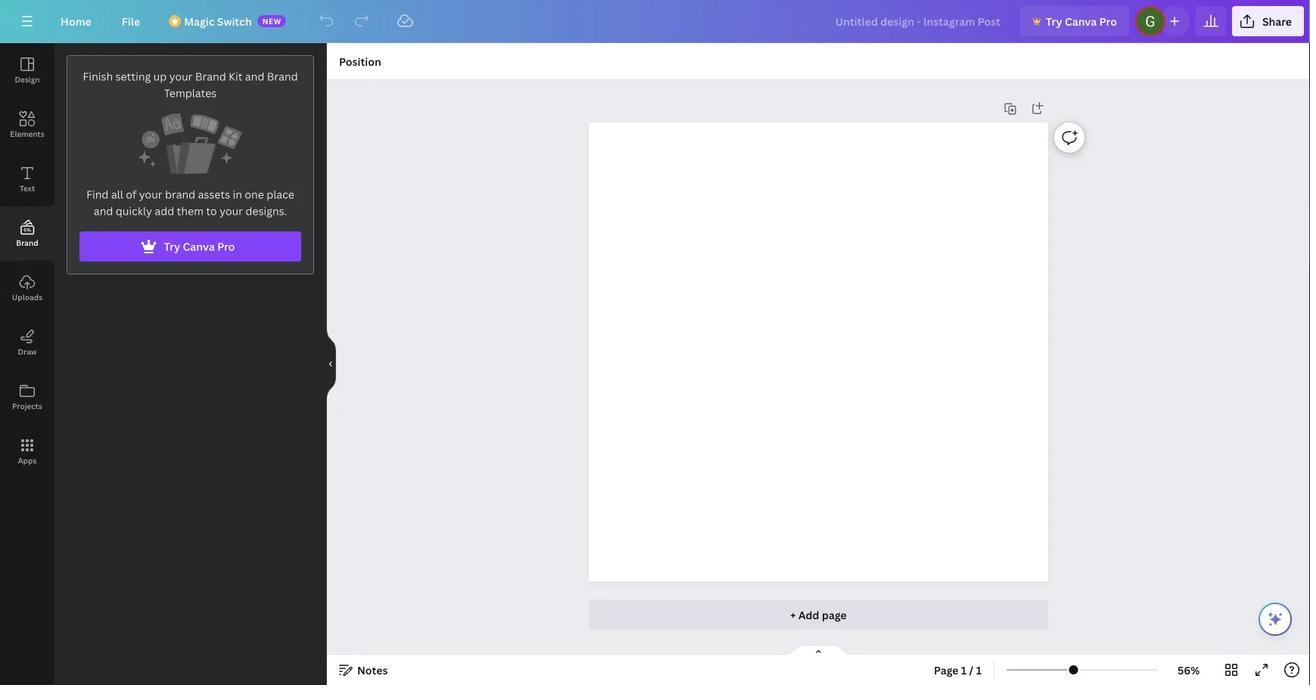 Task type: vqa. For each thing, say whether or not it's contained in the screenshot.
Add your brand fonts in Brand Kit button
no



Task type: describe. For each thing, give the bounding box(es) containing it.
1 vertical spatial try canva pro
[[164, 240, 235, 254]]

1 vertical spatial try canva pro button
[[79, 232, 301, 262]]

your for brand
[[169, 69, 193, 84]]

notes
[[357, 664, 388, 678]]

home
[[61, 14, 91, 28]]

text button
[[0, 152, 55, 207]]

switch
[[217, 14, 252, 28]]

design
[[15, 74, 40, 84]]

show pages image
[[782, 645, 855, 657]]

share button
[[1232, 6, 1305, 36]]

position
[[339, 54, 381, 69]]

hide image
[[326, 328, 336, 401]]

2 1 from the left
[[976, 664, 982, 678]]

one
[[245, 187, 264, 202]]

to
[[206, 204, 217, 218]]

elements button
[[0, 98, 55, 152]]

them
[[177, 204, 204, 218]]

apps
[[18, 456, 37, 466]]

projects
[[12, 401, 42, 411]]

+ add page button
[[589, 600, 1049, 631]]

0 horizontal spatial pro
[[217, 240, 235, 254]]

up
[[153, 69, 167, 84]]

magic switch
[[184, 14, 252, 28]]

1 horizontal spatial brand
[[195, 69, 226, 84]]

main menu bar
[[0, 0, 1311, 43]]

1 vertical spatial try
[[164, 240, 180, 254]]

1 vertical spatial canva
[[183, 240, 215, 254]]

+ add page
[[791, 608, 847, 623]]

file button
[[110, 6, 152, 36]]

design button
[[0, 43, 55, 98]]

2 horizontal spatial brand
[[267, 69, 298, 84]]

finish setting up your brand kit and brand templates
[[83, 69, 298, 100]]

of
[[126, 187, 137, 202]]

uploads
[[12, 292, 43, 302]]

try canva pro button inside 'main' menu bar
[[1021, 6, 1130, 36]]

templates
[[164, 86, 217, 100]]

page 1 / 1
[[934, 664, 982, 678]]

setting
[[116, 69, 151, 84]]

page
[[822, 608, 847, 623]]

place
[[267, 187, 294, 202]]

find all of your brand assets in one place and quickly add them to your designs.
[[86, 187, 294, 218]]



Task type: locate. For each thing, give the bounding box(es) containing it.
and inside finish setting up your brand kit and brand templates
[[245, 69, 265, 84]]

draw
[[18, 347, 37, 357]]

1 horizontal spatial and
[[245, 69, 265, 84]]

56% button
[[1165, 659, 1214, 683]]

file
[[122, 14, 140, 28]]

and down "find" at the left of page
[[94, 204, 113, 218]]

56%
[[1178, 664, 1200, 678]]

0 vertical spatial try canva pro button
[[1021, 6, 1130, 36]]

finish
[[83, 69, 113, 84]]

pro inside 'main' menu bar
[[1100, 14, 1117, 28]]

elements
[[10, 129, 44, 139]]

share
[[1263, 14, 1292, 28]]

apps button
[[0, 425, 55, 479]]

1 horizontal spatial canva
[[1065, 14, 1097, 28]]

in
[[233, 187, 242, 202]]

all
[[111, 187, 123, 202]]

brand up uploads "button"
[[16, 238, 38, 248]]

side panel tab list
[[0, 43, 55, 479]]

0 vertical spatial your
[[169, 69, 193, 84]]

0 vertical spatial and
[[245, 69, 265, 84]]

2 horizontal spatial your
[[220, 204, 243, 218]]

0 horizontal spatial try
[[164, 240, 180, 254]]

text
[[20, 183, 35, 193]]

magic
[[184, 14, 215, 28]]

your for brand
[[139, 187, 162, 202]]

1
[[961, 664, 967, 678], [976, 664, 982, 678]]

notes button
[[333, 659, 394, 683]]

1 horizontal spatial try canva pro
[[1046, 14, 1117, 28]]

brand inside brand button
[[16, 238, 38, 248]]

assets
[[198, 187, 230, 202]]

your up templates
[[169, 69, 193, 84]]

1 horizontal spatial try canva pro button
[[1021, 6, 1130, 36]]

0 vertical spatial try canva pro
[[1046, 14, 1117, 28]]

1 horizontal spatial try
[[1046, 14, 1063, 28]]

draw button
[[0, 316, 55, 370]]

try canva pro inside 'main' menu bar
[[1046, 14, 1117, 28]]

brand left kit
[[195, 69, 226, 84]]

0 vertical spatial canva
[[1065, 14, 1097, 28]]

canva assistant image
[[1267, 611, 1285, 629]]

2 vertical spatial your
[[220, 204, 243, 218]]

pro
[[1100, 14, 1117, 28], [217, 240, 235, 254]]

0 vertical spatial try
[[1046, 14, 1063, 28]]

1 1 from the left
[[961, 664, 967, 678]]

0 horizontal spatial brand
[[16, 238, 38, 248]]

uploads button
[[0, 261, 55, 316]]

and
[[245, 69, 265, 84], [94, 204, 113, 218]]

1 horizontal spatial 1
[[976, 664, 982, 678]]

brand button
[[0, 207, 55, 261]]

try canva pro button
[[1021, 6, 1130, 36], [79, 232, 301, 262]]

position button
[[333, 49, 387, 73]]

0 horizontal spatial try canva pro
[[164, 240, 235, 254]]

0 horizontal spatial try canva pro button
[[79, 232, 301, 262]]

kit
[[229, 69, 243, 84]]

0 horizontal spatial your
[[139, 187, 162, 202]]

0 horizontal spatial canva
[[183, 240, 215, 254]]

1 right /
[[976, 664, 982, 678]]

designs.
[[246, 204, 287, 218]]

your inside finish setting up your brand kit and brand templates
[[169, 69, 193, 84]]

try
[[1046, 14, 1063, 28], [164, 240, 180, 254]]

0 horizontal spatial 1
[[961, 664, 967, 678]]

add
[[799, 608, 820, 623]]

your
[[169, 69, 193, 84], [139, 187, 162, 202], [220, 204, 243, 218]]

try canva pro
[[1046, 14, 1117, 28], [164, 240, 235, 254]]

+
[[791, 608, 796, 623]]

new
[[262, 16, 281, 26]]

1 horizontal spatial your
[[169, 69, 193, 84]]

brand
[[195, 69, 226, 84], [267, 69, 298, 84], [16, 238, 38, 248]]

projects button
[[0, 370, 55, 425]]

quickly
[[116, 204, 152, 218]]

and right kit
[[245, 69, 265, 84]]

1 horizontal spatial pro
[[1100, 14, 1117, 28]]

canva
[[1065, 14, 1097, 28], [183, 240, 215, 254]]

your right of
[[139, 187, 162, 202]]

1 left /
[[961, 664, 967, 678]]

your down in
[[220, 204, 243, 218]]

brand right kit
[[267, 69, 298, 84]]

0 vertical spatial pro
[[1100, 14, 1117, 28]]

/
[[970, 664, 974, 678]]

1 vertical spatial pro
[[217, 240, 235, 254]]

add
[[155, 204, 174, 218]]

page
[[934, 664, 959, 678]]

1 vertical spatial your
[[139, 187, 162, 202]]

0 horizontal spatial and
[[94, 204, 113, 218]]

Design title text field
[[823, 6, 1015, 36]]

try inside 'main' menu bar
[[1046, 14, 1063, 28]]

brand
[[165, 187, 195, 202]]

find
[[86, 187, 109, 202]]

and inside find all of your brand assets in one place and quickly add them to your designs.
[[94, 204, 113, 218]]

canva inside 'main' menu bar
[[1065, 14, 1097, 28]]

1 vertical spatial and
[[94, 204, 113, 218]]

home link
[[48, 6, 104, 36]]



